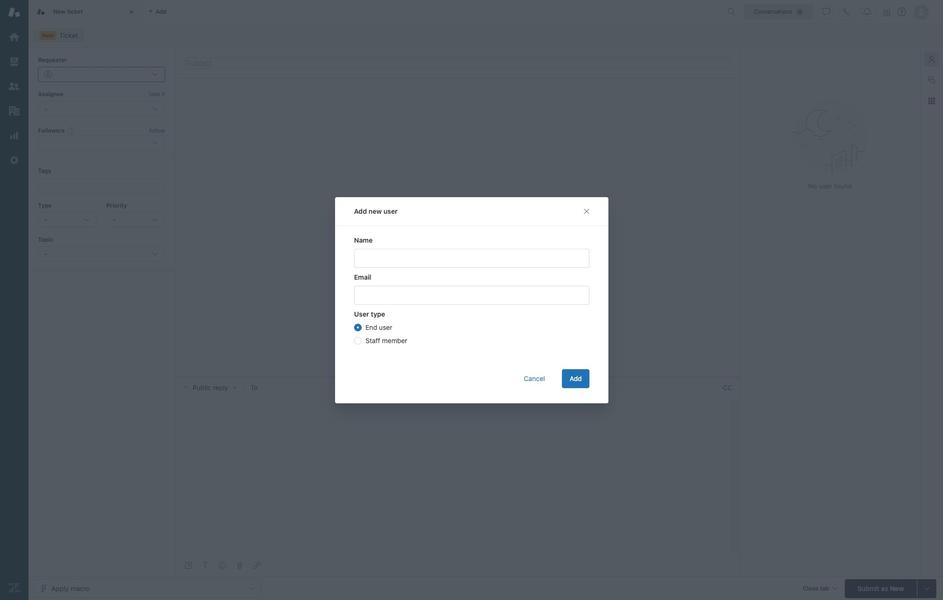 Task type: vqa. For each thing, say whether or not it's contained in the screenshot.
(opens in a new tab) IMAGE
no



Task type: locate. For each thing, give the bounding box(es) containing it.
format text image
[[202, 562, 209, 570]]

get help image
[[897, 8, 906, 16]]

admin image
[[8, 154, 20, 167]]

zendesk support image
[[8, 6, 20, 19]]

Subject field
[[184, 57, 730, 69]]

customers image
[[8, 80, 20, 93]]

apps image
[[928, 97, 935, 105]]

tabs tab list
[[28, 0, 724, 24]]

main element
[[0, 0, 28, 601]]

close modal image
[[583, 208, 590, 215]]

customer context image
[[928, 56, 935, 63]]

dialog
[[335, 197, 608, 404]]

zendesk products image
[[883, 9, 890, 16]]

close image
[[127, 7, 136, 17]]

tab
[[28, 0, 142, 24]]

organizations image
[[8, 105, 20, 117]]

views image
[[8, 56, 20, 68]]

None field
[[354, 249, 589, 268], [354, 286, 589, 305], [264, 383, 719, 393], [354, 249, 589, 268], [354, 286, 589, 305], [264, 383, 719, 393]]

Public reply composer text field
[[179, 398, 729, 418]]



Task type: describe. For each thing, give the bounding box(es) containing it.
draft mode image
[[185, 562, 192, 570]]

insert emojis image
[[219, 562, 226, 570]]

get started image
[[8, 31, 20, 43]]

zendesk image
[[8, 582, 20, 595]]

add attachment image
[[236, 562, 243, 570]]

reporting image
[[8, 130, 20, 142]]

add link (cmd k) image
[[253, 562, 261, 570]]

secondary element
[[28, 26, 943, 45]]



